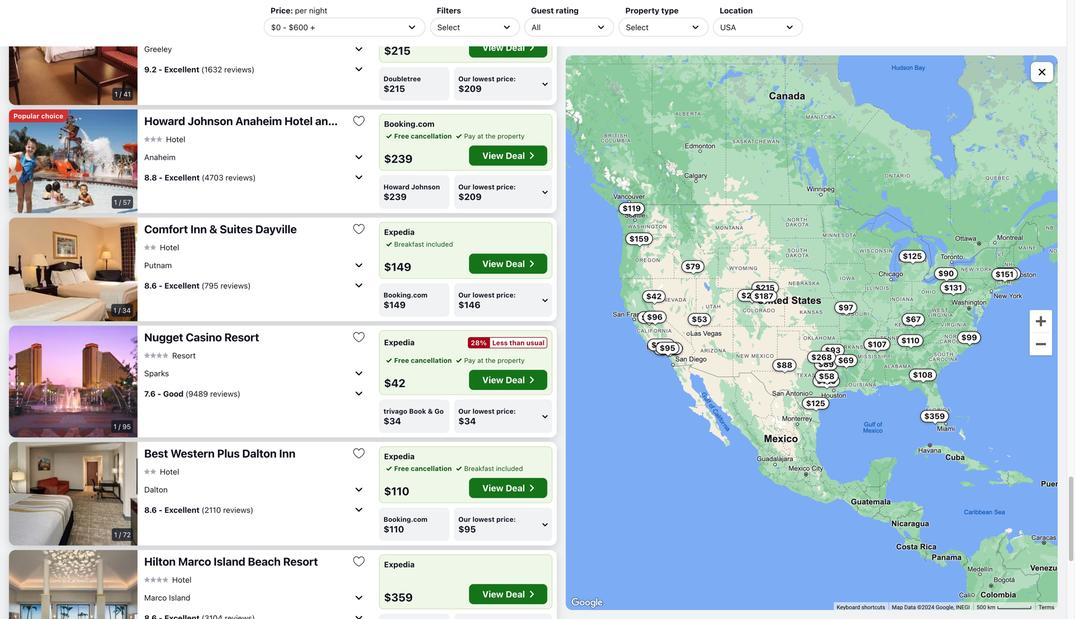 Task type: locate. For each thing, give the bounding box(es) containing it.
hotel button up putnam
[[144, 243, 179, 252]]

4 free from the top
[[394, 465, 409, 473]]

greeley up 9.2
[[144, 44, 172, 54]]

cancellation
[[411, 24, 452, 32], [411, 132, 452, 140], [411, 357, 452, 365], [411, 465, 452, 473]]

1 horizontal spatial doubletree
[[384, 75, 421, 83]]

1 for best
[[114, 531, 117, 539]]

our inside our lowest price: $95
[[459, 516, 471, 524]]

1 left the 57
[[114, 199, 117, 206]]

/ left '95'
[[119, 423, 121, 431]]

4 our from the top
[[459, 408, 471, 416]]

3 lowest from the top
[[473, 291, 495, 299]]

1 vertical spatial our lowest price: $209
[[459, 183, 516, 202]]

5 expedia from the top
[[384, 560, 415, 570]]

1 deal from the top
[[506, 42, 525, 53]]

1 expedia from the top
[[384, 11, 415, 20]]

- left (2110
[[159, 506, 163, 515]]

howard inside howard johnson $239
[[384, 183, 410, 191]]

1 left '95'
[[114, 423, 117, 431]]

keyboard
[[837, 605, 861, 611]]

0 vertical spatial $42
[[647, 292, 662, 301]]

1 horizontal spatial inn
[[279, 447, 296, 460]]

comfort
[[144, 223, 188, 236]]

$93 button
[[822, 345, 845, 357]]

lowest inside our lowest price: $34
[[473, 408, 495, 416]]

cancellation for $239
[[411, 132, 452, 140]]

google image
[[569, 596, 606, 611]]

0 vertical spatial marco
[[178, 555, 211, 569]]

1 8.6 from the top
[[144, 281, 157, 290]]

/ left 34
[[118, 307, 120, 315]]

hilton right by
[[221, 6, 253, 19]]

$59
[[819, 372, 835, 381]]

expedia free cancellation
[[384, 11, 452, 32]]

reviews) right (795
[[221, 281, 251, 290]]

0 vertical spatial island
[[214, 555, 246, 569]]

free
[[394, 24, 409, 32], [394, 132, 409, 140], [394, 357, 409, 365], [394, 465, 409, 473]]

terms link
[[1039, 605, 1055, 611]]

0 vertical spatial hilton
[[221, 6, 253, 19]]

at
[[478, 132, 484, 140], [478, 357, 484, 365]]

0 vertical spatial anaheim
[[236, 114, 282, 128]]

hotel left and
[[285, 114, 313, 128]]

usa
[[721, 23, 736, 32]]

5 price: from the top
[[497, 516, 516, 524]]

2 free from the top
[[394, 132, 409, 140]]

0 vertical spatial $95
[[660, 344, 676, 353]]

excellent left (795
[[164, 281, 200, 290]]

1 horizontal spatial select
[[626, 23, 649, 32]]

lowest for $42
[[473, 408, 495, 416]]

deal for $215
[[506, 42, 525, 53]]

price: inside our lowest price: $146
[[497, 291, 516, 299]]

$88
[[777, 361, 793, 370]]

0 horizontal spatial breakfast included
[[394, 241, 453, 248]]

hotel down best
[[160, 467, 179, 477]]

0 horizontal spatial $125 button
[[803, 398, 830, 410]]

1 vertical spatial marco
[[144, 594, 167, 603]]

excellent for doubletree
[[164, 65, 199, 74]]

0 horizontal spatial johnson
[[188, 114, 233, 128]]

0 vertical spatial pay at the property
[[464, 132, 525, 140]]

1 vertical spatial $42
[[384, 377, 406, 390]]

/ left the 57
[[119, 199, 121, 206]]

3 cancellation from the top
[[411, 357, 452, 365]]

0 vertical spatial greeley
[[255, 6, 296, 19]]

1 horizontal spatial anaheim
[[236, 114, 282, 128]]

1 horizontal spatial $359
[[925, 412, 945, 421]]

popular
[[13, 112, 39, 120]]

free cancellation button down trivago book & go $34
[[384, 464, 452, 474]]

$95 button
[[656, 342, 680, 355]]

greeley up "$0"
[[255, 6, 296, 19]]

0 horizontal spatial dalton
[[144, 485, 168, 495]]

/ for comfort inn & suites dayville
[[118, 307, 120, 315]]

excellent left (4703
[[165, 173, 200, 182]]

$268
[[812, 353, 832, 362]]

deal for $239
[[506, 150, 525, 161]]

$58
[[819, 372, 835, 381]]

inn up dalton button
[[279, 447, 296, 460]]

1 view deal button from the top
[[469, 37, 548, 58]]

deal for $110
[[506, 483, 525, 494]]

1 the from the top
[[486, 132, 496, 140]]

free cancellation
[[394, 132, 452, 140], [394, 357, 452, 365], [394, 465, 452, 473]]

expedia down howard johnson $239
[[384, 228, 415, 237]]

1 / 34
[[113, 307, 131, 315]]

$239 inside button
[[658, 345, 678, 354]]

1 vertical spatial free cancellation
[[394, 357, 452, 365]]

view deal for $149
[[483, 259, 525, 269]]

1 our lowest price: $209 from the top
[[459, 75, 516, 94]]

select down filters
[[438, 23, 460, 32]]

excellent left (1632
[[164, 65, 199, 74]]

2 hotel button from the top
[[144, 243, 179, 252]]

$104 button
[[648, 339, 675, 351]]

3 deal from the top
[[506, 259, 525, 269]]

view for $215
[[483, 42, 504, 53]]

breakfast down our lowest price: $34
[[464, 465, 494, 473]]

1 left 34
[[113, 307, 117, 315]]

$96 $112
[[647, 313, 679, 353]]

1 view deal from the top
[[483, 42, 525, 53]]

57
[[123, 199, 131, 206]]

resort right beach
[[283, 555, 318, 569]]

greeley
[[255, 6, 296, 19], [144, 44, 172, 54]]

breakfast included for the leftmost breakfast included button
[[394, 241, 453, 248]]

1 left 72
[[114, 531, 117, 539]]

howard johnson $239
[[384, 183, 440, 202]]

google,
[[936, 605, 955, 611]]

$95 inside button
[[660, 344, 676, 353]]

$268 button
[[808, 351, 836, 364]]

$119 button
[[619, 203, 645, 215]]

$149 inside button
[[998, 269, 1018, 279]]

hilton up marco island
[[144, 555, 176, 569]]

free cancellation down trivago book & go $34
[[394, 465, 452, 473]]

2 free cancellation button from the top
[[384, 131, 452, 141]]

5 view deal from the top
[[483, 483, 525, 494]]

resort
[[224, 331, 259, 344], [172, 351, 196, 360], [283, 555, 318, 569]]

1 vertical spatial pay at the property button
[[454, 356, 525, 366]]

4 price: from the top
[[497, 408, 516, 416]]

0 vertical spatial howard
[[144, 114, 185, 128]]

expedia inside expedia free cancellation
[[384, 11, 415, 20]]

the for $239
[[486, 132, 496, 140]]

reviews) for hotel
[[226, 173, 256, 182]]

/
[[120, 90, 122, 98], [119, 199, 121, 206], [118, 307, 120, 315], [119, 423, 121, 431], [119, 531, 121, 539]]

2 at from the top
[[478, 357, 484, 365]]

1 horizontal spatial $42
[[647, 292, 662, 301]]

1 pay at the property from the top
[[464, 132, 525, 140]]

pay for $42
[[464, 357, 476, 365]]

$53
[[692, 315, 708, 324]]

5 our from the top
[[459, 516, 471, 524]]

2 8.6 from the top
[[144, 506, 157, 515]]

2 deal from the top
[[506, 150, 525, 161]]

0 horizontal spatial doubletree
[[144, 6, 203, 19]]

1 at from the top
[[478, 132, 484, 140]]

hotel button for best
[[144, 467, 179, 477]]

cancellation up go
[[411, 357, 452, 365]]

$95
[[660, 344, 676, 353], [459, 524, 476, 535]]

$42 inside $42 button
[[647, 292, 662, 301]]

expedia right park
[[384, 11, 415, 20]]

6 view from the top
[[483, 590, 504, 600]]

property for $42
[[498, 357, 525, 365]]

$110 for $110 $359
[[902, 336, 920, 345]]

hilton inside hilton marco island beach resort button
[[144, 555, 176, 569]]

$34 inside trivago book & go $34
[[384, 416, 401, 427]]

2 pay from the top
[[464, 357, 476, 365]]

marco
[[178, 555, 211, 569], [144, 594, 167, 603]]

1 free cancellation from the top
[[394, 132, 452, 140]]

$107 button
[[864, 339, 891, 351]]

hotel for best western plus dalton inn
[[160, 467, 179, 477]]

/ left 72
[[119, 531, 121, 539]]

4 view deal button from the top
[[469, 370, 548, 390]]

1 vertical spatial at
[[478, 357, 484, 365]]

breakfast for the leftmost breakfast included button
[[394, 241, 424, 248]]

1 horizontal spatial &
[[428, 408, 433, 416]]

our lowest price: $209 for $215
[[459, 75, 516, 94]]

free cancellation button for $42
[[384, 356, 452, 366]]

data
[[905, 605, 916, 611]]

reviews) down anaheim button
[[226, 173, 256, 182]]

1 cancellation from the top
[[411, 24, 452, 32]]

1 vertical spatial resort
[[172, 351, 196, 360]]

breakfast included button down howard johnson $239
[[384, 239, 453, 249]]

excellent left (2110
[[164, 506, 200, 515]]

1 horizontal spatial hilton
[[221, 6, 253, 19]]

0 vertical spatial resort
[[224, 331, 259, 344]]

2 pay at the property from the top
[[464, 357, 525, 365]]

choice
[[41, 112, 63, 120]]

lowest inside our lowest price: $95
[[473, 516, 495, 524]]

free cancellation button down playground
[[384, 131, 452, 141]]

0 vertical spatial dalton
[[242, 447, 277, 460]]

& for book
[[428, 408, 433, 416]]

breakfast included down our lowest price: $34
[[464, 465, 523, 473]]

lowest for $239
[[473, 183, 495, 191]]

breakfast included down howard johnson $239
[[394, 241, 453, 248]]

2 select from the left
[[626, 23, 649, 32]]

free cancellation button up book
[[384, 356, 452, 366]]

0 horizontal spatial howard
[[144, 114, 185, 128]]

2 view from the top
[[483, 150, 504, 161]]

johnson inside button
[[188, 114, 233, 128]]

reviews) down dalton button
[[223, 506, 254, 515]]

3 view deal from the top
[[483, 259, 525, 269]]

- right 8.8
[[159, 173, 163, 182]]

$209
[[459, 83, 482, 94], [459, 192, 482, 202]]

2 price: from the top
[[497, 183, 516, 191]]

doubletree by hilton greeley at lincoln park button
[[144, 6, 377, 20]]

(4703
[[202, 173, 224, 182]]

1 vertical spatial $110
[[384, 485, 410, 498]]

dalton
[[242, 447, 277, 460], [144, 485, 168, 495]]

less
[[493, 339, 508, 347]]

1 select from the left
[[438, 23, 460, 32]]

dalton down best
[[144, 485, 168, 495]]

free for nugget casino resort
[[394, 357, 409, 365]]

free cancellation button down filters
[[384, 23, 452, 33]]

1 / 72
[[114, 531, 131, 539]]

4 lowest from the top
[[473, 408, 495, 416]]

1 vertical spatial pay at the property
[[464, 357, 525, 365]]

resort right casino
[[224, 331, 259, 344]]

1 horizontal spatial breakfast
[[464, 465, 494, 473]]

2 cancellation from the top
[[411, 132, 452, 140]]

1 vertical spatial $125
[[807, 399, 826, 408]]

0 vertical spatial the
[[486, 132, 496, 140]]

1 vertical spatial breakfast included
[[464, 465, 523, 473]]

deal for $359
[[506, 590, 525, 600]]

0 vertical spatial &
[[209, 223, 217, 236]]

2 lowest from the top
[[473, 183, 495, 191]]

0 horizontal spatial breakfast
[[394, 241, 424, 248]]

$204
[[742, 291, 762, 300]]

3 free cancellation from the top
[[394, 465, 452, 473]]

1 vertical spatial included
[[496, 465, 523, 473]]

$34 right trivago book & go $34
[[459, 416, 476, 427]]

$34 down trivago
[[384, 416, 401, 427]]

6 deal from the top
[[506, 590, 525, 600]]

view deal button for $42
[[469, 370, 548, 390]]

1 horizontal spatial greeley
[[255, 6, 296, 19]]

reviews) for greeley
[[224, 65, 255, 74]]

4 view from the top
[[483, 375, 504, 386]]

our inside our lowest price: $146
[[459, 291, 471, 299]]

1 vertical spatial booking.com
[[384, 291, 428, 299]]

suites
[[220, 223, 253, 236]]

& left suites
[[209, 223, 217, 236]]

1
[[115, 90, 118, 98], [114, 199, 117, 206], [113, 307, 117, 315], [114, 423, 117, 431], [114, 531, 117, 539]]

1 $34 from the left
[[384, 416, 401, 427]]

expedia
[[384, 11, 415, 20], [384, 228, 415, 237], [384, 338, 415, 347], [384, 452, 415, 461], [384, 560, 415, 570]]

1 left 41
[[115, 90, 118, 98]]

hotel up marco island
[[172, 576, 192, 585]]

doubletree left by
[[144, 6, 203, 19]]

doubletree
[[144, 6, 203, 19], [384, 75, 421, 83]]

2 vertical spatial booking.com
[[384, 516, 428, 524]]

select for property type
[[626, 23, 649, 32]]

hotel button up 8.8
[[144, 134, 185, 144]]

cancellation down trivago book & go $34
[[411, 465, 452, 473]]

- right "$0"
[[283, 23, 287, 32]]

& inside comfort inn & suites dayville button
[[209, 223, 217, 236]]

hotel down comfort
[[160, 243, 179, 252]]

doubletree $215
[[384, 75, 421, 94]]

3 view deal button from the top
[[469, 254, 548, 274]]

1 horizontal spatial $95
[[660, 344, 676, 353]]

putnam button
[[144, 256, 366, 274]]

1 vertical spatial breakfast
[[464, 465, 494, 473]]

deal
[[506, 42, 525, 53], [506, 150, 525, 161], [506, 259, 525, 269], [506, 375, 525, 386], [506, 483, 525, 494], [506, 590, 525, 600]]

/ left 41
[[120, 90, 122, 98]]

0 vertical spatial $125
[[903, 252, 923, 261]]

keyboard shortcuts
[[837, 605, 886, 611]]

1 property from the top
[[498, 132, 525, 140]]

reviews) down 'greeley' button
[[224, 65, 255, 74]]

1 vertical spatial island
[[169, 594, 190, 603]]

0 vertical spatial pay
[[464, 132, 476, 140]]

$97 button
[[835, 302, 858, 314]]

free cancellation down playground
[[394, 132, 452, 140]]

0 vertical spatial breakfast included button
[[384, 239, 453, 249]]

$239 inside howard johnson $239
[[384, 192, 407, 202]]

popular choice
[[13, 112, 63, 120]]

2 $34 from the left
[[459, 416, 476, 427]]

$42
[[647, 292, 662, 301], [384, 377, 406, 390]]

cancellation down filters
[[411, 24, 452, 32]]

sparks button
[[144, 365, 366, 383]]

free cancellation up book
[[394, 357, 452, 365]]

0 vertical spatial breakfast included
[[394, 241, 453, 248]]

2 vertical spatial resort
[[283, 555, 318, 569]]

5 view deal button from the top
[[469, 479, 548, 499]]

1 price: from the top
[[497, 75, 516, 83]]

2 pay at the property button from the top
[[454, 356, 525, 366]]

$209 for $215
[[459, 83, 482, 94]]

inn right comfort
[[191, 223, 207, 236]]

anaheim up 8.8
[[144, 153, 176, 162]]

0 vertical spatial doubletree
[[144, 6, 203, 19]]

28% less than usual
[[471, 339, 545, 347]]

0 vertical spatial property
[[498, 132, 525, 140]]

1 $209 from the top
[[459, 83, 482, 94]]

hilton
[[221, 6, 253, 19], [144, 555, 176, 569]]

our for $239
[[459, 183, 471, 191]]

1 vertical spatial pay
[[464, 357, 476, 365]]

2 $209 from the top
[[459, 192, 482, 202]]

$151
[[996, 270, 1014, 279]]

2 expedia from the top
[[384, 228, 415, 237]]

2 vertical spatial free cancellation
[[394, 465, 452, 473]]

expedia down the booking.com $110
[[384, 560, 415, 570]]

at for $42
[[478, 357, 484, 365]]

4 view deal from the top
[[483, 375, 525, 386]]

2 our from the top
[[459, 183, 471, 191]]

1 horizontal spatial howard
[[384, 183, 410, 191]]

$110 inside $110 $359
[[902, 336, 920, 345]]

4 deal from the top
[[506, 375, 525, 386]]

$88 button
[[773, 360, 797, 372]]

booking.com for $110
[[384, 516, 428, 524]]

1 free from the top
[[394, 24, 409, 32]]

guest
[[531, 6, 554, 15]]

1 free cancellation button from the top
[[384, 23, 452, 33]]

1 horizontal spatial breakfast included
[[464, 465, 523, 473]]

1 vertical spatial breakfast included button
[[454, 464, 523, 474]]

3 our from the top
[[459, 291, 471, 299]]

$149
[[384, 260, 412, 274], [998, 269, 1018, 279], [384, 300, 406, 310]]

2 view deal from the top
[[483, 150, 525, 161]]

1 vertical spatial anaheim
[[144, 153, 176, 162]]

free cancellation button
[[384, 23, 452, 33], [384, 131, 452, 141], [384, 356, 452, 366], [384, 464, 452, 474]]

$0 - $600 +
[[271, 23, 315, 32]]

howard inside button
[[144, 114, 185, 128]]

johnson inside howard johnson $239
[[411, 183, 440, 191]]

inegi
[[956, 605, 970, 611]]

4 cancellation from the top
[[411, 465, 452, 473]]

1 horizontal spatial resort
[[224, 331, 259, 344]]

1 our from the top
[[459, 75, 471, 83]]

$104
[[652, 341, 671, 350]]

0 vertical spatial breakfast
[[394, 241, 424, 248]]

1 horizontal spatial $125
[[903, 252, 923, 261]]

1 view from the top
[[483, 42, 504, 53]]

1 vertical spatial $95
[[459, 524, 476, 535]]

8.6 for comfort inn & suites dayville
[[144, 281, 157, 290]]

- down putnam
[[159, 281, 163, 290]]

western
[[171, 447, 215, 460]]

$42 up trivago
[[384, 377, 406, 390]]

$108 button
[[910, 369, 937, 382]]

doubletree for by
[[144, 6, 203, 19]]

0 vertical spatial pay at the property button
[[454, 131, 525, 141]]

4 free cancellation button from the top
[[384, 464, 452, 474]]

2 the from the top
[[486, 357, 496, 365]]

1 / 57
[[114, 199, 131, 206]]

$125
[[903, 252, 923, 261], [807, 399, 826, 408]]

- right 9.2
[[159, 65, 162, 74]]

0 vertical spatial booking.com
[[384, 119, 435, 129]]

view for $149
[[483, 259, 504, 269]]

price: for $110
[[497, 516, 516, 524]]

anaheim up anaheim button
[[236, 114, 282, 128]]

2 vertical spatial $215
[[756, 283, 775, 293]]

1 pay from the top
[[464, 132, 476, 140]]

$95 inside our lowest price: $95
[[459, 524, 476, 535]]

cancellation for $110
[[411, 465, 452, 473]]

0 vertical spatial included
[[426, 241, 453, 248]]

at for $239
[[478, 132, 484, 140]]

doubletree by hilton greeley at lincoln park
[[144, 6, 377, 19]]

our inside our lowest price: $34
[[459, 408, 471, 416]]

good
[[163, 389, 184, 399]]

6 view deal button from the top
[[469, 585, 548, 605]]

cancellation down playground
[[411, 132, 452, 140]]

view deal for $239
[[483, 150, 525, 161]]

0 vertical spatial 8.6
[[144, 281, 157, 290]]

$42 up "$96"
[[647, 292, 662, 301]]

type
[[662, 6, 679, 15]]

usual
[[527, 339, 545, 347]]

1 for doubletree
[[115, 90, 118, 98]]

dalton inside dalton button
[[144, 485, 168, 495]]

8.8 - excellent (4703 reviews)
[[144, 173, 256, 182]]

nugget casino resort, (sparks, usa) image
[[9, 326, 138, 438]]

3 free from the top
[[394, 357, 409, 365]]

howard
[[144, 114, 185, 128], [384, 183, 410, 191]]

view deal for $359
[[483, 590, 525, 600]]

doubletree inside button
[[144, 6, 203, 19]]

3 free cancellation button from the top
[[384, 356, 452, 366]]

3 view from the top
[[483, 259, 504, 269]]

0 horizontal spatial anaheim
[[144, 153, 176, 162]]

$215 inside button
[[756, 283, 775, 293]]

hotel
[[285, 114, 313, 128], [166, 135, 185, 144], [160, 243, 179, 252], [160, 467, 179, 477], [172, 576, 192, 585]]

$97
[[839, 303, 854, 312]]

1 horizontal spatial breakfast included button
[[454, 464, 523, 474]]

1 pay at the property button from the top
[[454, 131, 525, 141]]

500 km button
[[974, 603, 1036, 612]]

3 hotel button from the top
[[144, 467, 179, 477]]

doubletree up playground
[[384, 75, 421, 83]]

hotel button for comfort
[[144, 243, 179, 252]]

$99
[[962, 333, 978, 342]]

$99 button
[[958, 332, 982, 344]]

& left go
[[428, 408, 433, 416]]

expedia down trivago book & go $34
[[384, 452, 415, 461]]

$359
[[925, 412, 945, 421], [384, 591, 413, 604]]

expedia for hilton marco island beach resort
[[384, 560, 415, 570]]

0 horizontal spatial breakfast included button
[[384, 239, 453, 249]]

excellent
[[164, 65, 199, 74], [165, 173, 200, 182], [164, 281, 200, 290], [164, 506, 200, 515]]

1 vertical spatial $209
[[459, 192, 482, 202]]

6 view deal from the top
[[483, 590, 525, 600]]

$77 button
[[638, 312, 660, 324]]

select down property
[[626, 23, 649, 32]]

/ for best western plus dalton inn
[[119, 531, 121, 539]]

0 horizontal spatial $125
[[807, 399, 826, 408]]

map region
[[566, 55, 1058, 611]]

$359 inside $110 $359
[[925, 412, 945, 421]]

0 vertical spatial free cancellation
[[394, 132, 452, 140]]

breakfast down howard johnson $239
[[394, 241, 424, 248]]

lowest inside our lowest price: $146
[[473, 291, 495, 299]]

5 view from the top
[[483, 483, 504, 494]]

price: inside our lowest price: $95
[[497, 516, 516, 524]]

0 vertical spatial inn
[[191, 223, 207, 236]]

3 price: from the top
[[497, 291, 516, 299]]

0 horizontal spatial marco
[[144, 594, 167, 603]]

/ for howard johnson anaheim hotel and water playground
[[119, 199, 121, 206]]

view deal button for $110
[[469, 479, 548, 499]]

resort down nugget casino resort
[[172, 351, 196, 360]]

$110 for $110
[[384, 485, 410, 498]]

our for $42
[[459, 408, 471, 416]]

5 deal from the top
[[506, 483, 525, 494]]

1 vertical spatial hilton
[[144, 555, 176, 569]]

& inside trivago book & go $34
[[428, 408, 433, 416]]

price: inside our lowest price: $34
[[497, 408, 516, 416]]

breakfast included button
[[384, 239, 453, 249], [454, 464, 523, 474]]

- right 7.6
[[158, 389, 161, 399]]

all
[[532, 23, 541, 32]]

deal for $149
[[506, 259, 525, 269]]

reviews) for dalton
[[223, 506, 254, 515]]

1 vertical spatial $215
[[384, 83, 405, 94]]

41
[[124, 90, 131, 98]]

4 hotel button from the top
[[144, 575, 192, 585]]

2 free cancellation from the top
[[394, 357, 452, 365]]

1 vertical spatial dalton
[[144, 485, 168, 495]]

1 horizontal spatial $34
[[459, 416, 476, 427]]

1 lowest from the top
[[473, 75, 495, 83]]

0 horizontal spatial $95
[[459, 524, 476, 535]]

1 vertical spatial $239
[[384, 192, 407, 202]]

price: for $239
[[497, 183, 516, 191]]

$131
[[945, 283, 963, 292]]

expedia down "booking.com $149"
[[384, 338, 415, 347]]

hotel button down best
[[144, 467, 179, 477]]

4 expedia from the top
[[384, 452, 415, 461]]

2 our lowest price: $209 from the top
[[459, 183, 516, 202]]

breakfast included button down our lowest price: $34
[[454, 464, 523, 474]]

0 horizontal spatial hilton
[[144, 555, 176, 569]]

dalton right plus
[[242, 447, 277, 460]]

2 property from the top
[[498, 357, 525, 365]]

5 lowest from the top
[[473, 516, 495, 524]]

2 view deal button from the top
[[469, 146, 548, 166]]

hotel button up marco island
[[144, 575, 192, 585]]

1 horizontal spatial johnson
[[411, 183, 440, 191]]

0 horizontal spatial &
[[209, 223, 217, 236]]



Task type: vqa. For each thing, say whether or not it's contained in the screenshot.
$79 button
yes



Task type: describe. For each thing, give the bounding box(es) containing it.
pay at the property for $239
[[464, 132, 525, 140]]

$110 inside the booking.com $110
[[384, 524, 404, 535]]

/ for doubletree by hilton greeley at lincoln park
[[120, 90, 122, 98]]

hotel inside button
[[285, 114, 313, 128]]

keyboard shortcuts button
[[837, 604, 886, 612]]

our for $215
[[459, 75, 471, 83]]

- for by
[[159, 65, 162, 74]]

0 horizontal spatial inn
[[191, 223, 207, 236]]

view deal button for $149
[[469, 254, 548, 274]]

$69 button
[[835, 355, 858, 367]]

34
[[122, 307, 131, 315]]

©2024
[[918, 605, 935, 611]]

view for $239
[[483, 150, 504, 161]]

0 horizontal spatial island
[[169, 594, 190, 603]]

$42 button
[[643, 291, 666, 303]]

$34 inside our lowest price: $34
[[459, 416, 476, 427]]

7.6
[[144, 389, 156, 399]]

free cancellation for $42
[[394, 357, 452, 365]]

$125 for $125 button to the bottom
[[807, 399, 826, 408]]

1 vertical spatial inn
[[279, 447, 296, 460]]

view deal for $42
[[483, 375, 525, 386]]

$69
[[839, 356, 854, 365]]

dalton button
[[144, 481, 366, 499]]

$126
[[817, 377, 836, 386]]

johnson for $239
[[411, 183, 440, 191]]

our lowest price: $34
[[459, 408, 516, 427]]

view deal button for $215
[[469, 37, 548, 58]]

$67
[[906, 315, 921, 324]]

$79 button
[[682, 261, 705, 273]]

$125 for topmost $125 button
[[903, 252, 923, 261]]

$108
[[913, 371, 933, 380]]

booking.com for $149
[[384, 291, 428, 299]]

breakfast included for right breakfast included button
[[464, 465, 523, 473]]

comfort inn & suites dayville, (putnam, usa) image
[[9, 218, 138, 322]]

property type
[[626, 6, 679, 15]]

free for best western plus dalton inn
[[394, 465, 409, 473]]

pay at the property button for $239
[[454, 131, 525, 141]]

nugget
[[144, 331, 183, 344]]

howard johnson anaheim hotel and water playground, (anaheim, usa) image
[[9, 110, 138, 213]]

500
[[977, 605, 987, 611]]

shortcuts
[[862, 605, 886, 611]]

our lowest price: $209 for $239
[[459, 183, 516, 202]]

lowest for $110
[[473, 516, 495, 524]]

reviews) for suites
[[221, 281, 251, 290]]

best western plus dalton inn button
[[144, 447, 343, 461]]

view deal for $215
[[483, 42, 525, 53]]

$89
[[819, 360, 834, 369]]

$131 button
[[941, 282, 967, 294]]

(2110
[[202, 506, 221, 515]]

1 hotel button from the top
[[144, 134, 185, 144]]

putnam
[[144, 261, 172, 270]]

$90 button
[[935, 268, 958, 280]]

price: for $42
[[497, 408, 516, 416]]

hotel button for hilton
[[144, 575, 192, 585]]

$151 button
[[992, 269, 1018, 281]]

lowest for $215
[[473, 75, 495, 83]]

$159 button
[[626, 233, 653, 245]]

hotel for hilton marco island beach resort
[[172, 576, 192, 585]]

anaheim button
[[144, 148, 366, 166]]

+
[[310, 23, 315, 32]]

1 vertical spatial $125 button
[[803, 398, 830, 410]]

$359 button
[[921, 411, 949, 423]]

our lowest price: $146
[[459, 291, 516, 310]]

the for $42
[[486, 357, 496, 365]]

greeley button
[[144, 40, 366, 58]]

property for $239
[[498, 132, 525, 140]]

and
[[315, 114, 335, 128]]

price: for $149
[[497, 291, 516, 299]]

free for howard johnson anaheim hotel and water playground
[[394, 132, 409, 140]]

view deal for $110
[[483, 483, 525, 494]]

view deal button for $239
[[469, 146, 548, 166]]

our lowest price: $95
[[459, 516, 516, 535]]

sparks
[[144, 369, 169, 378]]

rating
[[556, 6, 579, 15]]

$126 button
[[813, 375, 840, 388]]

free cancellation for $239
[[394, 132, 452, 140]]

1 / 95
[[114, 423, 131, 431]]

go
[[435, 408, 444, 416]]

0 horizontal spatial $42
[[384, 377, 406, 390]]

& for inn
[[209, 223, 217, 236]]

0 horizontal spatial $359
[[384, 591, 413, 604]]

1 horizontal spatial included
[[496, 465, 523, 473]]

0 horizontal spatial included
[[426, 241, 453, 248]]

pay at the property button for $42
[[454, 356, 525, 366]]

map
[[892, 605, 903, 611]]

$119
[[623, 204, 641, 213]]

excellent for howard
[[165, 173, 200, 182]]

beach
[[248, 555, 281, 569]]

park
[[353, 6, 377, 19]]

3 expedia from the top
[[384, 338, 415, 347]]

comfort inn & suites dayville
[[144, 223, 297, 236]]

view for $359
[[483, 590, 504, 600]]

hilton marco island beach resort
[[144, 555, 318, 569]]

- for johnson
[[159, 173, 163, 182]]

$53 button
[[688, 314, 712, 326]]

95
[[122, 423, 131, 431]]

hilton inside the doubletree by hilton greeley at lincoln park button
[[221, 6, 253, 19]]

view for $110
[[483, 483, 504, 494]]

1 for comfort
[[113, 307, 117, 315]]

view deal button for $359
[[469, 585, 548, 605]]

lowest for $149
[[473, 291, 495, 299]]

$215 inside doubletree $215
[[384, 83, 405, 94]]

playground
[[372, 114, 432, 128]]

best
[[144, 447, 168, 460]]

$77
[[642, 313, 656, 322]]

popular choice button
[[9, 110, 68, 122]]

cancellation inside expedia free cancellation
[[411, 24, 452, 32]]

hilton marco island beach resort, (marco island, usa) image
[[9, 551, 138, 620]]

0 vertical spatial $125 button
[[899, 250, 926, 263]]

view for $42
[[483, 375, 504, 386]]

breakfast for right breakfast included button
[[464, 465, 494, 473]]

$239 button
[[654, 343, 682, 356]]

water
[[338, 114, 369, 128]]

free cancellation for $110
[[394, 465, 452, 473]]

- for western
[[159, 506, 163, 515]]

than
[[510, 339, 525, 347]]

$96
[[647, 313, 663, 322]]

free cancellation button for $110
[[384, 464, 452, 474]]

8.6 - excellent (2110 reviews)
[[144, 506, 254, 515]]

1 / 41
[[115, 90, 131, 98]]

1 for nugget
[[114, 423, 117, 431]]

expedia for best western plus dalton inn
[[384, 452, 415, 461]]

dalton inside best western plus dalton inn button
[[242, 447, 277, 460]]

johnson for anaheim
[[188, 114, 233, 128]]

8.8
[[144, 173, 157, 182]]

pay for $239
[[464, 132, 476, 140]]

1 horizontal spatial marco
[[178, 555, 211, 569]]

select for filters
[[438, 23, 460, 32]]

$149 inside "booking.com $149"
[[384, 300, 406, 310]]

1 vertical spatial greeley
[[144, 44, 172, 54]]

dayville
[[255, 223, 297, 236]]

by
[[205, 6, 219, 19]]

plus
[[217, 447, 240, 460]]

$58 button
[[815, 371, 839, 383]]

excellent for comfort
[[164, 281, 200, 290]]

8.6 for best western plus dalton inn
[[144, 506, 157, 515]]

/ for nugget casino resort
[[119, 423, 121, 431]]

1 horizontal spatial island
[[214, 555, 246, 569]]

0 horizontal spatial resort
[[172, 351, 196, 360]]

7.6 - good (9489 reviews)
[[144, 389, 241, 399]]

our for $110
[[459, 516, 471, 524]]

cancellation for $42
[[411, 357, 452, 365]]

filters
[[437, 6, 461, 15]]

- for inn
[[159, 281, 163, 290]]

(9489
[[186, 389, 208, 399]]

resort inside button
[[224, 331, 259, 344]]

(1632
[[201, 65, 222, 74]]

resort button
[[144, 351, 196, 361]]

trivago
[[384, 408, 408, 416]]

$89 button
[[815, 358, 838, 371]]

9.2
[[144, 65, 157, 74]]

price: for $215
[[497, 75, 516, 83]]

free inside expedia free cancellation
[[394, 24, 409, 32]]

$110 button
[[898, 335, 924, 347]]

best western plus dalton inn
[[144, 447, 296, 460]]

hotel up 8.8 - excellent (4703 reviews)
[[166, 135, 185, 144]]

expedia for comfort inn & suites dayville
[[384, 228, 415, 237]]

$209 for $239
[[459, 192, 482, 202]]

$0
[[271, 23, 281, 32]]

hilton marco island beach resort button
[[144, 555, 343, 569]]

reviews) right (9489
[[210, 389, 241, 399]]

doubletree by hilton greeley at lincoln park, (greeley, usa) image
[[9, 1, 138, 105]]

1 for howard
[[114, 199, 117, 206]]

0 vertical spatial $215
[[384, 44, 411, 57]]

- for casino
[[158, 389, 161, 399]]

free cancellation button for $239
[[384, 131, 452, 141]]

our for $149
[[459, 291, 471, 299]]

nugget casino resort
[[144, 331, 259, 344]]

best western plus dalton inn, (dalton, usa) image
[[9, 442, 138, 546]]

guest rating
[[531, 6, 579, 15]]

doubletree for $215
[[384, 75, 421, 83]]

2 horizontal spatial resort
[[283, 555, 318, 569]]

price:
[[271, 6, 293, 15]]

0 vertical spatial $239
[[384, 152, 413, 165]]

pay at the property for $42
[[464, 357, 525, 365]]

howard for howard johnson $239
[[384, 183, 410, 191]]



